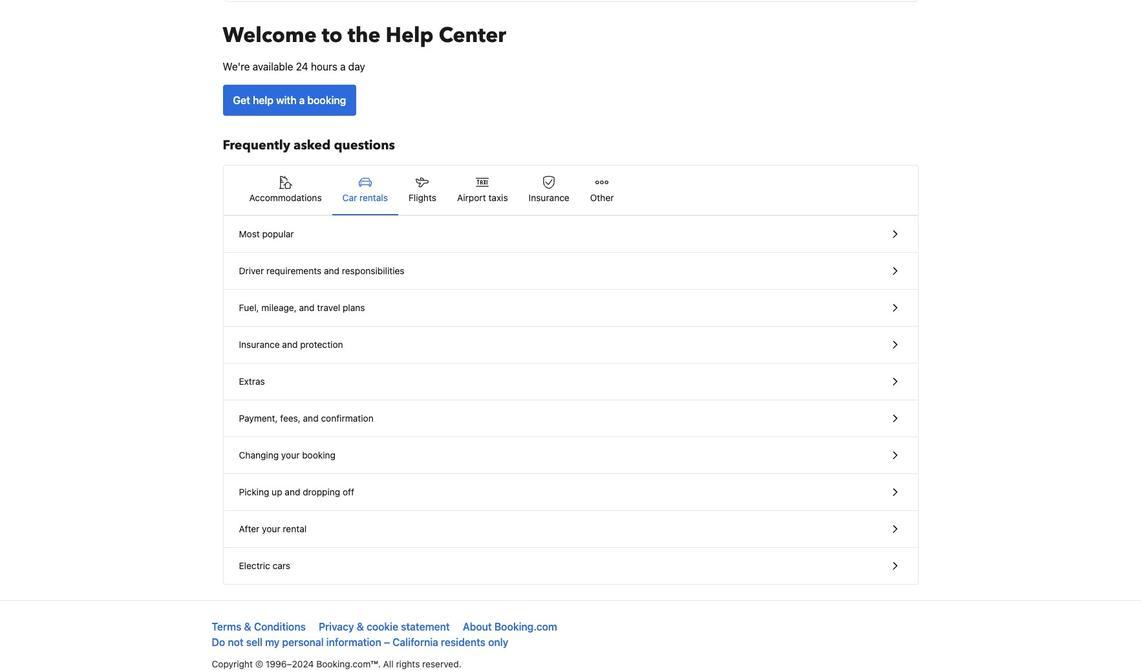 Task type: locate. For each thing, give the bounding box(es) containing it.
insurance inside button
[[239, 339, 280, 350]]

your for booking
[[281, 449, 300, 460]]

insurance up extras
[[239, 339, 280, 350]]

up
[[272, 486, 282, 497]]

residents
[[441, 636, 486, 648]]

plans
[[343, 302, 365, 313]]

0 horizontal spatial &
[[244, 621, 251, 633]]

1 vertical spatial insurance
[[239, 339, 280, 350]]

0 horizontal spatial your
[[262, 523, 280, 534]]

2 & from the left
[[357, 621, 364, 633]]

all
[[383, 658, 394, 669]]

driver
[[239, 265, 264, 276]]

cars
[[273, 560, 290, 571]]

1 vertical spatial your
[[262, 523, 280, 534]]

and right fees,
[[303, 413, 319, 424]]

0 horizontal spatial insurance
[[239, 339, 280, 350]]

booking
[[308, 94, 346, 106], [302, 449, 336, 460]]

welcome to the help center
[[223, 21, 506, 50]]

1 horizontal spatial &
[[357, 621, 364, 633]]

booking.com™.
[[316, 658, 381, 669]]

your right changing
[[281, 449, 300, 460]]

get help with a booking
[[233, 94, 346, 106]]

changing your booking button
[[223, 437, 918, 474]]

requirements
[[266, 265, 322, 276]]

& up sell
[[244, 621, 251, 633]]

other button
[[580, 166, 624, 215]]

insurance inside button
[[529, 192, 570, 203]]

frequently
[[223, 136, 290, 154]]

information
[[326, 636, 381, 648]]

1 horizontal spatial your
[[281, 449, 300, 460]]

and right up
[[285, 486, 300, 497]]

booking up dropping
[[302, 449, 336, 460]]

& up do not sell my personal information – california residents only link
[[357, 621, 364, 633]]

insurance button
[[518, 166, 580, 215]]

about booking.com link
[[463, 621, 557, 633]]

booking.com
[[495, 621, 557, 633]]

privacy & cookie statement
[[319, 621, 450, 633]]

extras
[[239, 376, 265, 387]]

privacy & cookie statement link
[[319, 621, 450, 633]]

tab list
[[223, 166, 918, 216]]

privacy
[[319, 621, 354, 633]]

1 vertical spatial a
[[299, 94, 305, 106]]

a left day at the top left of the page
[[340, 61, 346, 72]]

electric cars
[[239, 560, 290, 571]]

california
[[393, 636, 438, 648]]

welcome
[[223, 21, 317, 50]]

off
[[343, 486, 354, 497]]

insurance up most popular button
[[529, 192, 570, 203]]

& for privacy
[[357, 621, 364, 633]]

after your rental button
[[223, 511, 918, 548]]

terms & conditions
[[212, 621, 306, 633]]

0 vertical spatial a
[[340, 61, 346, 72]]

your right after on the bottom of the page
[[262, 523, 280, 534]]

most popular button
[[223, 216, 918, 253]]

your
[[281, 449, 300, 460], [262, 523, 280, 534]]

fees,
[[280, 413, 301, 424]]

insurance
[[529, 192, 570, 203], [239, 339, 280, 350]]

copyright
[[212, 658, 253, 669]]

changing your booking
[[239, 449, 336, 460]]

payment,
[[239, 413, 278, 424]]

& for terms
[[244, 621, 251, 633]]

picking up and dropping off
[[239, 486, 354, 497]]

flights button
[[398, 166, 447, 215]]

after
[[239, 523, 260, 534]]

frequently asked questions
[[223, 136, 395, 154]]

0 vertical spatial your
[[281, 449, 300, 460]]

personal
[[282, 636, 324, 648]]

insurance and protection button
[[223, 327, 918, 363]]

and left protection
[[282, 339, 298, 350]]

help
[[253, 94, 274, 106]]

1996–2024
[[266, 658, 314, 669]]

confirmation
[[321, 413, 374, 424]]

tab list containing accommodations
[[223, 166, 918, 216]]

booking down hours
[[308, 94, 346, 106]]

and for up
[[285, 486, 300, 497]]

insurance for insurance
[[529, 192, 570, 203]]

and left travel
[[299, 302, 315, 313]]

and up travel
[[324, 265, 340, 276]]

1 horizontal spatial insurance
[[529, 192, 570, 203]]

conditions
[[254, 621, 306, 633]]

and for mileage,
[[299, 302, 315, 313]]

car
[[343, 192, 357, 203]]

0 vertical spatial insurance
[[529, 192, 570, 203]]

rights
[[396, 658, 420, 669]]

0 vertical spatial booking
[[308, 94, 346, 106]]

0 horizontal spatial a
[[299, 94, 305, 106]]

a inside button
[[299, 94, 305, 106]]

accommodations button
[[239, 166, 332, 215]]

terms
[[212, 621, 242, 633]]

payment, fees, and confirmation
[[239, 413, 374, 424]]

a right with
[[299, 94, 305, 106]]

1 & from the left
[[244, 621, 251, 633]]

&
[[244, 621, 251, 633], [357, 621, 364, 633]]



Task type: vqa. For each thing, say whether or not it's contained in the screenshot.
Coronavirus-related support
no



Task type: describe. For each thing, give the bounding box(es) containing it.
popular
[[262, 228, 294, 239]]

about booking.com do not sell my personal information – california residents only
[[212, 621, 557, 648]]

my
[[265, 636, 280, 648]]

after your rental
[[239, 523, 307, 534]]

picking
[[239, 486, 269, 497]]

driver requirements and responsibilities button
[[223, 253, 918, 290]]

do not sell my personal information – california residents only link
[[212, 636, 509, 648]]

get
[[233, 94, 250, 106]]

we're available 24 hours a day
[[223, 61, 365, 72]]

most
[[239, 228, 260, 239]]

electric
[[239, 560, 270, 571]]

and for requirements
[[324, 265, 340, 276]]

and inside button
[[282, 339, 298, 350]]

not
[[228, 636, 244, 648]]

the
[[348, 21, 381, 50]]

accommodations
[[249, 192, 322, 203]]

insurance for insurance and protection
[[239, 339, 280, 350]]

car rentals
[[343, 192, 388, 203]]

hours
[[311, 61, 338, 72]]

electric cars button
[[223, 548, 918, 584]]

driver requirements and responsibilities
[[239, 265, 405, 276]]

other
[[590, 192, 614, 203]]

fuel,
[[239, 302, 259, 313]]

picking up and dropping off button
[[223, 474, 918, 511]]

responsibilities
[[342, 265, 405, 276]]

get help with a booking button
[[223, 85, 357, 116]]

only
[[488, 636, 509, 648]]

flights
[[409, 192, 437, 203]]

fuel, mileage, and travel plans button
[[223, 290, 918, 327]]

extras button
[[223, 363, 918, 400]]

mileage,
[[262, 302, 297, 313]]

copyright © 1996–2024 booking.com™. all rights reserved.
[[212, 658, 462, 669]]

dropping
[[303, 486, 340, 497]]

protection
[[300, 339, 343, 350]]

about
[[463, 621, 492, 633]]

sell
[[246, 636, 263, 648]]

payment, fees, and confirmation button
[[223, 400, 918, 437]]

help
[[386, 21, 434, 50]]

travel
[[317, 302, 340, 313]]

most popular
[[239, 228, 294, 239]]

1 horizontal spatial a
[[340, 61, 346, 72]]

we're
[[223, 61, 250, 72]]

to
[[322, 21, 343, 50]]

changing
[[239, 449, 279, 460]]

24
[[296, 61, 308, 72]]

airport taxis
[[457, 192, 508, 203]]

rental
[[283, 523, 307, 534]]

car rentals button
[[332, 166, 398, 215]]

center
[[439, 21, 506, 50]]

airport
[[457, 192, 486, 203]]

do
[[212, 636, 225, 648]]

fuel, mileage, and travel plans
[[239, 302, 365, 313]]

available
[[253, 61, 293, 72]]

day
[[348, 61, 365, 72]]

asked
[[294, 136, 331, 154]]

airport taxis button
[[447, 166, 518, 215]]

terms & conditions link
[[212, 621, 306, 633]]

statement
[[401, 621, 450, 633]]

with
[[276, 94, 297, 106]]

rentals
[[360, 192, 388, 203]]

reserved.
[[422, 658, 462, 669]]

–
[[384, 636, 390, 648]]

and for fees,
[[303, 413, 319, 424]]

1 vertical spatial booking
[[302, 449, 336, 460]]

cookie
[[367, 621, 398, 633]]

questions
[[334, 136, 395, 154]]

©
[[255, 658, 263, 669]]

your for rental
[[262, 523, 280, 534]]

insurance and protection
[[239, 339, 343, 350]]

taxis
[[489, 192, 508, 203]]



